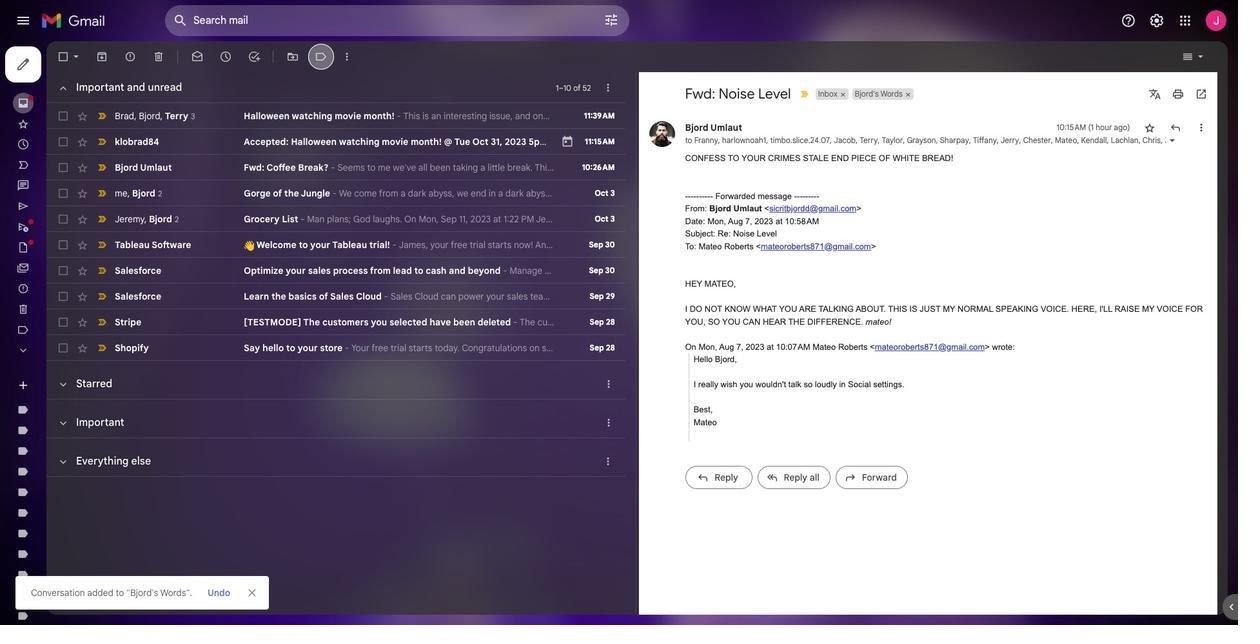 Task type: describe. For each thing, give the bounding box(es) containing it.
stripe
[[115, 317, 141, 328]]

trial!
[[369, 239, 390, 251]]

mateo inside ---------- forwarded message --------- from: bjord umlaut < sicritbjordd@gmail.com > date: mon, aug 7, 2023 at 10:58 am subject: re: noise level to: mateo roberts < mateoroberts871@gmail.com >
[[699, 242, 722, 251]]

deleted
[[478, 317, 511, 328]]

forwarded
[[716, 191, 756, 201]]

wrote:
[[992, 342, 1015, 352]]

reply for reply all
[[784, 472, 808, 483]]

more image
[[341, 50, 353, 63]]

important according to google magic., sent only to me switch for optimize your sales process from lead to cash and beyond
[[95, 264, 108, 277]]

row containing shopify
[[46, 335, 772, 361]]

bjord up franny
[[685, 122, 709, 134]]

inbox button
[[816, 88, 839, 100]]

jungle
[[301, 188, 330, 199]]

12 ﻿͏ from the left
[[710, 342, 710, 354]]

---------- forwarded message --------- from: bjord umlaut < sicritbjordd@gmail.com > date: mon, aug 7, 2023 at 10:58 am subject: re: noise level to: mateo roberts < mateoroberts871@gmail.com >
[[685, 191, 876, 251]]

, left the sharpay
[[936, 135, 938, 145]]

9 ﻿͏ from the left
[[703, 342, 703, 354]]

not starred image
[[1143, 121, 1156, 134]]

sales
[[308, 265, 331, 277]]

search mail image
[[169, 9, 192, 32]]

reply all
[[784, 472, 820, 483]]

mateoroberts871@gmail.com inside ---------- forwarded message --------- from: bjord umlaut < sicritbjordd@gmail.com > date: mon, aug 7, 2023 at 10:58 am subject: re: noise level to: mateo roberts < mateoroberts871@gmail.com >
[[761, 242, 871, 251]]

10:15 am (1 hour ago) cell
[[1057, 121, 1130, 134]]

to right lead
[[414, 265, 423, 277]]

conversation added to "bjord's words".
[[31, 588, 192, 599]]

0 vertical spatial you
[[779, 304, 797, 314]]

13 ﻿͏ from the left
[[712, 342, 712, 354]]

, left taylor
[[878, 135, 880, 145]]

1 vertical spatial oct
[[595, 188, 609, 198]]

1 – 10 of 52
[[556, 83, 591, 93]]

delete image
[[152, 50, 165, 63]]

free
[[372, 342, 388, 354]]

mark as read image
[[191, 50, 204, 63]]

congratulations
[[462, 342, 527, 354]]

add to tasks image
[[248, 50, 261, 63]]

talking
[[819, 304, 854, 314]]

i really wish you wouldn't talk so loudly in social settings.
[[694, 380, 905, 390]]

20 ﻿͏ from the left
[[728, 342, 728, 354]]

important mainly because you often read messages with this label., sent to my address switch
[[95, 213, 108, 226]]

mateo!
[[866, 317, 891, 327]]

, down the hour
[[1107, 135, 1109, 145]]

reply for reply
[[715, 472, 738, 483]]

optimize your sales process from lead to cash and beyond -
[[244, 265, 510, 277]]

brad , bjord , terry 3
[[115, 110, 195, 122]]

starting
[[542, 342, 574, 354]]

grocery list -
[[244, 213, 307, 225]]

1 vertical spatial 7,
[[737, 342, 744, 352]]

21 ﻿͏ from the left
[[730, 342, 730, 354]]

mateo down 10:15 am at the right top
[[1055, 135, 1077, 145]]

, up jeremy
[[127, 187, 130, 199]]

i do not know what you are talking about. this is just my normal speaking voice. here, i'll raise my voice for you, so you can hear the difference.
[[685, 304, 1203, 327]]

0 horizontal spatial movie
[[335, 110, 361, 122]]

2 inbox section options image from the top
[[602, 455, 615, 468]]

from
[[370, 265, 391, 277]]

of for 10
[[574, 83, 581, 93]]

0 vertical spatial the
[[284, 188, 299, 199]]

0 horizontal spatial <
[[756, 242, 761, 251]]

important mainly because it was sent directly to you., sent to my address switch
[[95, 187, 108, 200]]

, down unread
[[160, 110, 163, 122]]

16 ﻿͏ from the left
[[719, 342, 719, 354]]

bjord inside ---------- forwarded message --------- from: bjord umlaut < sicritbjordd@gmail.com > date: mon, aug 7, 2023 at 10:58 am subject: re: noise level to: mateo roberts < mateoroberts871@gmail.com >
[[710, 204, 731, 213]]

–
[[559, 83, 563, 93]]

bjord up me
[[115, 162, 138, 174]]

sep 30 for tableau software
[[589, 240, 615, 250]]

2 horizontal spatial >
[[985, 342, 990, 352]]

1 vertical spatial mon,
[[699, 342, 717, 352]]

conversation
[[31, 588, 85, 599]]

7 row from the top
[[46, 258, 625, 284]]

to:
[[685, 242, 696, 251]]

words".
[[160, 588, 192, 599]]

software
[[152, 239, 191, 251]]

main menu image
[[15, 13, 31, 28]]

, left the chris
[[1139, 135, 1141, 145]]

1 vertical spatial 3
[[611, 188, 615, 198]]

0 vertical spatial umlaut
[[711, 122, 742, 134]]

accepted:
[[244, 136, 289, 148]]

32 ﻿͏ from the left
[[756, 342, 756, 354]]

0 horizontal spatial watching
[[292, 110, 332, 122]]

4 ﻿͏ from the left
[[691, 342, 691, 354]]

0 vertical spatial level
[[758, 85, 791, 103]]

Search mail text field
[[193, 14, 568, 27]]

you for wouldn't
[[740, 380, 753, 390]]

important according to google magic., sent only to me switch for say hello to your store
[[95, 342, 108, 355]]

2 ﻿͏ from the left
[[686, 342, 686, 354]]

on
[[685, 342, 696, 352]]

so
[[708, 317, 720, 327]]

settings image
[[1149, 13, 1165, 28]]

30 ﻿͏ from the left
[[751, 342, 751, 354]]

salesforce for learn the basics of sales cloud
[[115, 291, 161, 302]]

1 vertical spatial terry
[[860, 135, 878, 145]]

umlaut inside ---------- forwarded message --------- from: bjord umlaut < sicritbjordd@gmail.com > date: mon, aug 7, 2023 at 10:58 am subject: re: noise level to: mateo roberts < mateoroberts871@gmail.com >
[[734, 204, 762, 213]]

jeremy
[[115, 213, 144, 225]]

1 vertical spatial mateoroberts871@gmail.com link
[[875, 342, 985, 352]]

today.
[[435, 342, 460, 354]]

from:
[[685, 204, 707, 213]]

bjord umlaut inside 'important and unread' tab panel
[[115, 162, 172, 174]]

28 for [testmode] the customers you selected have been deleted -
[[606, 317, 615, 327]]

say
[[244, 342, 260, 354]]

5pm
[[529, 136, 548, 148]]

1 horizontal spatial halloween
[[291, 136, 337, 148]]

talk
[[789, 380, 802, 390]]

6 ﻿͏ from the left
[[696, 342, 696, 354]]

25 ﻿͏ from the left
[[740, 342, 740, 354]]

31 ﻿͏ from the left
[[754, 342, 754, 354]]

2 my from the left
[[1142, 304, 1155, 314]]

selected
[[390, 317, 427, 328]]

gorge of the jungle -
[[244, 188, 339, 199]]

"bjord's
[[126, 588, 158, 599]]

i for i really wish you wouldn't talk so loudly in social settings.
[[694, 380, 696, 390]]

8 ﻿͏ from the left
[[700, 342, 700, 354]]

best,
[[694, 405, 713, 415]]

1 vertical spatial watching
[[339, 136, 380, 148]]

sharpay
[[940, 135, 969, 145]]

noise inside ---------- forwarded message --------- from: bjord umlaut < sicritbjordd@gmail.com > date: mon, aug 7, 2023 at 10:58 am subject: re: noise level to: mateo roberts < mateoroberts871@gmail.com >
[[733, 229, 755, 239]]

show more messages. image for 1st inbox section options icon from the bottom
[[594, 417, 597, 430]]

taylor
[[882, 135, 903, 145]]

here,
[[1072, 304, 1097, 314]]

customers
[[322, 317, 369, 328]]

snooze image
[[219, 50, 232, 63]]

hey mateo,
[[685, 279, 736, 289]]

row containing jeremy
[[46, 206, 625, 232]]

sep 29
[[590, 292, 615, 301]]

, up "confess"
[[718, 135, 720, 145]]

sep 28 for say hello to your store - your free trial starts today. congratulations on starting your journey with shopify. ﻿͏ ﻿͏ ﻿͏ ﻿͏ ﻿͏ ﻿͏ ﻿͏ ﻿͏ ﻿͏ ﻿͏ ﻿͏ ﻿͏ ﻿͏ ﻿͏ ﻿͏ ﻿͏ ﻿͏ ﻿͏ ﻿͏ ﻿͏ ﻿͏ ﻿͏ ﻿͏ ﻿͏ ﻿͏ ﻿͏ ﻿͏ ﻿͏ ﻿͏ ﻿͏ ﻿͏ ﻿͏ ﻿͏ ﻿͏ ﻿͏ ﻿͏ ﻿͏ ﻿͏ ﻿͏
[[590, 343, 615, 353]]

bjord's words button
[[852, 88, 904, 100]]

undo
[[208, 588, 230, 599]]

to right welcome
[[299, 239, 308, 251]]

end
[[831, 154, 849, 163]]

, left tiffany
[[969, 135, 971, 145]]

3 inside brad , bjord , terry 3
[[191, 111, 195, 121]]

3 ﻿͏ from the left
[[689, 342, 689, 354]]

bjord,
[[715, 355, 737, 364]]

row containing stripe
[[46, 310, 625, 335]]

22 ﻿͏ from the left
[[733, 342, 733, 354]]

me , bjord 2
[[115, 187, 162, 199]]

confess to your crimes stale end piece of white bread!
[[685, 154, 954, 163]]

important
[[76, 81, 124, 94]]

1 tableau from the left
[[115, 239, 150, 251]]

support image
[[1121, 13, 1136, 28]]

0 vertical spatial month!
[[364, 110, 395, 122]]

fwd: for fwd: noise level
[[685, 85, 716, 103]]

2 horizontal spatial <
[[870, 342, 875, 352]]

37 ﻿͏ from the left
[[767, 342, 767, 354]]

10:15 am
[[1057, 123, 1086, 132]]

52
[[583, 83, 591, 93]]

timbo.slice.24.07
[[770, 135, 830, 145]]

of for basics
[[319, 291, 328, 302]]

harlownoah1
[[722, 135, 766, 145]]

piece
[[851, 154, 877, 163]]

, up klobrad84
[[134, 110, 136, 122]]

sep for -
[[590, 317, 604, 327]]

been
[[453, 317, 475, 328]]

30 for salesforce
[[605, 266, 615, 275]]

zach
[[1165, 135, 1182, 145]]

are
[[799, 304, 817, 314]]

1 vertical spatial you
[[722, 317, 741, 327]]

wouldn't
[[756, 380, 786, 390]]

grayson
[[907, 135, 936, 145]]

, up crimes
[[766, 135, 768, 145]]

19 ﻿͏ from the left
[[726, 342, 726, 354]]

fwd: coffee break? -
[[244, 162, 337, 174]]

sep for trial
[[590, 343, 604, 353]]

this
[[888, 304, 907, 314]]

, left chester on the top
[[1019, 135, 1021, 145]]

important according to google magic., sent only to me switch for learn the basics of sales cloud
[[95, 290, 108, 303]]

welcome
[[257, 239, 297, 251]]

28 ﻿͏ from the left
[[747, 342, 747, 354]]

undo link
[[203, 582, 235, 605]]

mateo down difference.
[[813, 342, 836, 352]]

unread
[[148, 81, 182, 94]]

reply all link
[[758, 466, 831, 489]]

labels image
[[315, 50, 328, 63]]

2 vertical spatial 2023
[[746, 342, 765, 352]]

1 horizontal spatial bjord umlaut
[[685, 122, 742, 134]]

1 vertical spatial month!
[[411, 136, 442, 148]]

1 important according to google magic., sent only to me switch from the top
[[95, 239, 108, 252]]

to left franny
[[685, 135, 692, 145]]

toggle split pane mode image
[[1182, 50, 1195, 63]]

gmail image
[[41, 8, 112, 34]]

stale
[[803, 154, 829, 163]]

5 ﻿͏ from the left
[[693, 342, 693, 354]]

sicritbjordd@gmail.com
[[769, 204, 857, 213]]

to franny , harlownoah1 , timbo.slice.24.07 , jacob , terry , taylor , grayson , sharpay , tiffany , jerry , chester , mateo , kendall , lachlan , chris , zach
[[685, 135, 1182, 145]]

at inside ---------- forwarded message --------- from: bjord umlaut < sicritbjordd@gmail.com > date: mon, aug 7, 2023 at 10:58 am subject: re: noise level to: mateo roberts < mateoroberts871@gmail.com >
[[776, 216, 783, 226]]

do
[[690, 304, 703, 314]]

27 ﻿͏ from the left
[[744, 342, 744, 354]]

1 inbox section options image from the top
[[602, 81, 615, 94]]

, left kendall on the top of the page
[[1051, 135, 1053, 145]]

for
[[1186, 304, 1203, 314]]

36 ﻿͏ from the left
[[765, 342, 765, 354]]

bjord right me
[[132, 187, 155, 199]]

to right added
[[116, 588, 124, 599]]

say hello to your store - your free trial starts today. congratulations on starting your journey with shopify. ﻿͏ ﻿͏ ﻿͏ ﻿͏ ﻿͏ ﻿͏ ﻿͏ ﻿͏ ﻿͏ ﻿͏ ﻿͏ ﻿͏ ﻿͏ ﻿͏ ﻿͏ ﻿͏ ﻿͏ ﻿͏ ﻿͏ ﻿͏ ﻿͏ ﻿͏ ﻿͏ ﻿͏ ﻿͏ ﻿͏ ﻿͏ ﻿͏ ﻿͏ ﻿͏ ﻿͏ ﻿͏ ﻿͏ ﻿͏ ﻿͏ ﻿͏ ﻿͏ ﻿͏ ﻿͏
[[244, 342, 772, 354]]

1 oct 3 from the top
[[595, 188, 615, 198]]

move to image
[[286, 50, 299, 63]]

2 vertical spatial oct
[[595, 214, 609, 224]]

hello
[[694, 355, 713, 364]]

fwd: noise level main content
[[46, 41, 1238, 615]]

Not starred checkbox
[[1143, 121, 1156, 134]]



Task type: vqa. For each thing, say whether or not it's contained in the screenshot.
2nd SEP 12 from the bottom
no



Task type: locate. For each thing, give the bounding box(es) containing it.
2 important according to google magic., sent only to me switch from the top
[[95, 264, 108, 277]]

bjord umlaut up me , bjord 2
[[115, 162, 172, 174]]

mateoroberts871@gmail.com link
[[761, 242, 871, 251], [875, 342, 985, 352]]

you inside "row"
[[371, 317, 387, 328]]

really
[[698, 380, 718, 390]]

0 horizontal spatial mateoroberts871@gmail.com
[[761, 242, 871, 251]]

learn
[[244, 291, 269, 302]]

to right hello
[[286, 342, 295, 354]]

show details image
[[1169, 137, 1176, 144]]

chester
[[1023, 135, 1051, 145]]

0 vertical spatial 7,
[[745, 216, 752, 226]]

halloween up break?
[[291, 136, 337, 148]]

tiffany
[[973, 135, 997, 145]]

beyond
[[468, 265, 501, 277]]

and left unread
[[127, 81, 145, 94]]

sep 28 down sep 29
[[590, 317, 615, 327]]

1 horizontal spatial roberts
[[838, 342, 868, 352]]

0 horizontal spatial month!
[[364, 110, 395, 122]]

you down know on the right of page
[[722, 317, 741, 327]]

28 down 29
[[606, 317, 615, 327]]

mateoroberts871@gmail.com down i do not know what you are talking about. this is just my normal speaking voice. here, i'll raise my voice for you, so you can hear the difference.
[[875, 342, 985, 352]]

0 vertical spatial 28
[[606, 317, 615, 327]]

2 inside me , bjord 2
[[158, 189, 162, 198]]

17 ﻿͏ from the left
[[721, 342, 721, 354]]

oct
[[473, 136, 489, 148], [595, 188, 609, 198], [595, 214, 609, 224]]

sep 30 for salesforce
[[589, 266, 615, 275]]

important and unread tab panel
[[46, 72, 772, 361]]

1 vertical spatial halloween
[[291, 136, 337, 148]]

None checkbox
[[57, 161, 70, 174]]

1 vertical spatial sep 30
[[589, 266, 615, 275]]

sep 28 left with
[[590, 343, 615, 353]]

30 for tableau software
[[605, 240, 615, 250]]

1 inbox section options image from the top
[[602, 378, 615, 391]]

row
[[46, 103, 625, 129], [46, 129, 755, 155], [46, 155, 625, 181], [46, 181, 625, 206], [46, 206, 625, 232], [46, 232, 625, 258], [46, 258, 625, 284], [46, 284, 625, 310], [46, 310, 625, 335], [46, 335, 772, 361]]

2 vertical spatial of
[[319, 291, 328, 302]]

accepted: halloween watching movie month! @ tue oct 31, 2023 5pm - 6pm (cdt) (james.peterson1902@gmail.com) link
[[244, 135, 755, 148]]

hear
[[763, 317, 786, 327]]

0 vertical spatial mateoroberts871@gmail.com
[[761, 242, 871, 251]]

sep for and
[[589, 266, 603, 275]]

1 vertical spatial 30
[[605, 266, 615, 275]]

is
[[910, 304, 918, 314]]

0 horizontal spatial mateoroberts871@gmail.com link
[[761, 242, 871, 251]]

38 ﻿͏ from the left
[[770, 342, 770, 354]]

1 vertical spatial of
[[273, 188, 282, 199]]

mon,
[[708, 216, 726, 226], [699, 342, 717, 352]]

noise up "harlownoah1" on the top right of page
[[719, 85, 755, 103]]

1 vertical spatial <
[[756, 242, 761, 251]]

0 horizontal spatial you
[[371, 317, 387, 328]]

i'll
[[1100, 304, 1113, 314]]

29
[[606, 292, 615, 301]]

you,
[[685, 317, 706, 327]]

sep 30
[[589, 240, 615, 250], [589, 266, 615, 275]]

0 horizontal spatial at
[[767, 342, 774, 352]]

you right wish
[[740, 380, 753, 390]]

of right 10
[[574, 83, 581, 93]]

navigation
[[0, 41, 155, 626]]

roberts inside ---------- forwarded message --------- from: bjord umlaut < sicritbjordd@gmail.com > date: mon, aug 7, 2023 at 10:58 am subject: re: noise level to: mateo roberts < mateoroberts871@gmail.com >
[[724, 242, 754, 251]]

1 horizontal spatial <
[[765, 204, 769, 213]]

you up the
[[779, 304, 797, 314]]

fwd: noise level
[[685, 85, 791, 103]]

0 vertical spatial salesforce
[[115, 265, 161, 277]]

watching
[[292, 110, 332, 122], [339, 136, 380, 148]]

35 ﻿͏ from the left
[[763, 342, 763, 354]]

10:26 am
[[582, 163, 615, 172]]

alert
[[15, 30, 1218, 610]]

2 28 from the top
[[606, 343, 615, 353]]

> left wrote:
[[985, 342, 990, 352]]

watching down halloween watching movie month! -
[[339, 136, 380, 148]]

, left show details icon
[[1161, 135, 1163, 145]]

33 ﻿͏ from the left
[[758, 342, 758, 354]]

important and unread
[[76, 81, 182, 94]]

7, down forwarded on the right of the page
[[745, 216, 752, 226]]

1 vertical spatial salesforce
[[115, 291, 161, 302]]

, left jacob
[[830, 135, 832, 145]]

1 horizontal spatial tableau
[[332, 239, 367, 251]]

1 vertical spatial 2
[[175, 214, 179, 224]]

None checkbox
[[57, 50, 70, 63], [57, 110, 70, 123], [57, 135, 70, 148], [57, 50, 70, 63], [57, 110, 70, 123], [57, 135, 70, 148]]

0 vertical spatial i
[[685, 304, 688, 314]]

29 ﻿͏ from the left
[[749, 342, 749, 354]]

2 show more messages. image from the top
[[594, 417, 597, 430]]

1 horizontal spatial month!
[[411, 136, 442, 148]]

at left the 10:07 am
[[767, 342, 774, 352]]

0 horizontal spatial my
[[943, 304, 956, 314]]

inbox
[[818, 89, 838, 99]]

about.
[[856, 304, 886, 314]]

hello bjord,
[[694, 355, 737, 364]]

to
[[728, 154, 740, 163]]

5 important according to google magic., sent only to me switch from the top
[[95, 342, 108, 355]]

show more messages. image for second inbox section options icon from the bottom of the fwd: noise level main content
[[594, 378, 597, 391]]

10 ﻿͏ from the left
[[705, 342, 705, 354]]

important according to google magic., sent only to me switch
[[95, 239, 108, 252], [95, 264, 108, 277], [95, 290, 108, 303], [95, 316, 108, 329], [95, 342, 108, 355]]

24 ﻿͏ from the left
[[737, 342, 737, 354]]

1 vertical spatial umlaut
[[140, 162, 172, 174]]

break?
[[298, 162, 329, 174]]

mon, inside ---------- forwarded message --------- from: bjord umlaut < sicritbjordd@gmail.com > date: mon, aug 7, 2023 at 10:58 am subject: re: noise level to: mateo roberts < mateoroberts871@gmail.com >
[[708, 216, 726, 226]]

2 sep 28 from the top
[[590, 343, 615, 353]]

, up piece
[[856, 135, 858, 145]]

6 row from the top
[[46, 232, 625, 258]]

bjord up tableau software
[[149, 213, 172, 225]]

1 vertical spatial at
[[767, 342, 774, 352]]

8 row from the top
[[46, 284, 625, 310]]

noise
[[719, 85, 755, 103], [733, 229, 755, 239]]

28 left with
[[606, 343, 615, 353]]

aug
[[728, 216, 743, 226], [719, 342, 734, 352]]

0 vertical spatial 3
[[191, 111, 195, 121]]

1 ﻿͏ from the left
[[684, 342, 684, 354]]

report spam image
[[124, 50, 137, 63]]

0 vertical spatial 2023
[[505, 136, 526, 148]]

show more messages. image
[[594, 378, 597, 391], [594, 417, 597, 430], [594, 455, 597, 468]]

0 horizontal spatial terry
[[165, 110, 188, 122]]

my right raise
[[1142, 304, 1155, 314]]

,
[[134, 110, 136, 122], [160, 110, 163, 122], [718, 135, 720, 145], [766, 135, 768, 145], [830, 135, 832, 145], [856, 135, 858, 145], [878, 135, 880, 145], [903, 135, 905, 145], [936, 135, 938, 145], [969, 135, 971, 145], [997, 135, 999, 145], [1019, 135, 1021, 145], [1051, 135, 1053, 145], [1077, 135, 1079, 145], [1107, 135, 1109, 145], [1139, 135, 1141, 145], [1161, 135, 1163, 145], [127, 187, 130, 199], [144, 213, 147, 225]]

calendar event image
[[561, 135, 574, 148]]

lachlan
[[1111, 135, 1139, 145]]

0 horizontal spatial roberts
[[724, 242, 754, 251]]

, down me , bjord 2
[[144, 213, 147, 225]]

, down 10:15 am at the right top
[[1077, 135, 1079, 145]]

1 reply from the left
[[715, 472, 738, 483]]

11 ﻿͏ from the left
[[707, 342, 707, 354]]

26 ﻿͏ from the left
[[742, 342, 742, 354]]

terry up piece
[[860, 135, 878, 145]]

2023 inside ---------- forwarded message --------- from: bjord umlaut < sicritbjordd@gmail.com > date: mon, aug 7, 2023 at 10:58 am subject: re: noise level to: mateo roberts < mateoroberts871@gmail.com >
[[755, 216, 773, 226]]

1 horizontal spatial at
[[776, 216, 783, 226]]

wish
[[721, 380, 738, 390]]

basics
[[289, 291, 317, 302]]

brad
[[115, 110, 134, 122]]

34 ﻿͏ from the left
[[760, 342, 760, 354]]

9 row from the top
[[46, 310, 625, 335]]

2 for me
[[158, 189, 162, 198]]

what
[[753, 304, 777, 314]]

on
[[529, 342, 540, 354]]

tableau up 'process'
[[332, 239, 367, 251]]

1 vertical spatial you
[[740, 380, 753, 390]]

voice.
[[1041, 304, 1069, 314]]

2 oct 3 from the top
[[595, 214, 615, 224]]

salesforce down tableau software
[[115, 265, 161, 277]]

re:
[[718, 229, 731, 239]]

1 horizontal spatial you
[[740, 380, 753, 390]]

3 show more messages. image from the top
[[594, 455, 597, 468]]

14 ﻿͏ from the left
[[714, 342, 714, 354]]

<
[[765, 204, 769, 213], [756, 242, 761, 251], [870, 342, 875, 352]]

fwd: up franny
[[685, 85, 716, 103]]

7, up bjord, at the right of page
[[737, 342, 744, 352]]

2 up jeremy , bjord 2
[[158, 189, 162, 198]]

you for selected
[[371, 317, 387, 328]]

23 ﻿͏ from the left
[[735, 342, 735, 354]]

2 inside jeremy , bjord 2
[[175, 214, 179, 224]]

0 horizontal spatial 7,
[[737, 342, 744, 352]]

11:39 am
[[584, 111, 615, 121]]

shopify.
[[649, 342, 682, 354]]

2 vertical spatial 3
[[611, 214, 615, 224]]

i left do
[[685, 304, 688, 314]]

inbox section options image
[[602, 378, 615, 391], [602, 417, 615, 430]]

2 reply from the left
[[784, 472, 808, 483]]

2 for jeremy
[[175, 214, 179, 224]]

aug up bjord, at the right of page
[[719, 342, 734, 352]]

1 vertical spatial show more messages. image
[[594, 417, 597, 430]]

1 horizontal spatial >
[[871, 242, 876, 251]]

my
[[943, 304, 956, 314], [1142, 304, 1155, 314]]

3 important according to google magic., sent only to me switch from the top
[[95, 290, 108, 303]]

2 row from the top
[[46, 129, 755, 155]]

0 horizontal spatial halloween
[[244, 110, 290, 122]]

mateo down best,
[[694, 418, 717, 427]]

1 vertical spatial aug
[[719, 342, 734, 352]]

0 horizontal spatial reply
[[715, 472, 738, 483]]

trial
[[391, 342, 406, 354]]

0 horizontal spatial you
[[722, 317, 741, 327]]

and inside dropdown button
[[127, 81, 145, 94]]

0 horizontal spatial fwd:
[[244, 162, 264, 174]]

roberts down difference.
[[838, 342, 868, 352]]

2 tableau from the left
[[332, 239, 367, 251]]

4 important according to google magic., sent only to me switch from the top
[[95, 316, 108, 329]]

1 horizontal spatial of
[[319, 291, 328, 302]]

umlaut up "harlownoah1" on the top right of page
[[711, 122, 742, 134]]

[testmode] the customers you selected have been deleted -
[[244, 317, 520, 328]]

7 ﻿͏ from the left
[[698, 342, 698, 354]]

0 vertical spatial of
[[574, 83, 581, 93]]

1 salesforce from the top
[[115, 265, 161, 277]]

i for i do not know what you are talking about. this is just my normal speaking voice. here, i'll raise my voice for you, so you can hear the difference.
[[685, 304, 688, 314]]

0 vertical spatial terry
[[165, 110, 188, 122]]

2 up software
[[175, 214, 179, 224]]

sales
[[330, 291, 354, 302]]

2 sep 30 from the top
[[589, 266, 615, 275]]

1 vertical spatial and
[[449, 265, 466, 277]]

voice
[[1157, 304, 1183, 314]]

2 salesforce from the top
[[115, 291, 161, 302]]

fwd: inside 'important and unread' tab panel
[[244, 162, 264, 174]]

2023 inside "row"
[[505, 136, 526, 148]]

added
[[87, 588, 113, 599]]

halloween up accepted: at top left
[[244, 110, 290, 122]]

row containing brad
[[46, 103, 625, 129]]

4 row from the top
[[46, 181, 625, 206]]

1 horizontal spatial fwd:
[[685, 85, 716, 103]]

social
[[848, 380, 871, 390]]

1 vertical spatial inbox section options image
[[602, 417, 615, 430]]

of right gorge on the left top of page
[[273, 188, 282, 199]]

level left the inbox button at the top
[[758, 85, 791, 103]]

1 sep 30 from the top
[[589, 240, 615, 250]]

i left really
[[694, 380, 696, 390]]

1 horizontal spatial 7,
[[745, 216, 752, 226]]

18 ﻿͏ from the left
[[723, 342, 723, 354]]

roberts down re:
[[724, 242, 754, 251]]

grocery
[[244, 213, 280, 225]]

mateoroberts871@gmail.com
[[761, 242, 871, 251], [875, 342, 985, 352]]

0 horizontal spatial and
[[127, 81, 145, 94]]

inbox section options image
[[602, 81, 615, 94], [602, 455, 615, 468]]

show more messages. image for first inbox section options image from the bottom
[[594, 455, 597, 468]]

10:58 am
[[785, 216, 819, 226]]

mateo down subject:
[[699, 242, 722, 251]]

, left grayson
[[903, 135, 905, 145]]

salesforce up stripe
[[115, 291, 161, 302]]

👋 image
[[244, 241, 255, 251]]

none checkbox inside "row"
[[57, 161, 70, 174]]

raise
[[1115, 304, 1140, 314]]

umlaut down forwarded on the right of the page
[[734, 204, 762, 213]]

2023 down can
[[746, 342, 765, 352]]

0 vertical spatial sep 28
[[590, 317, 615, 327]]

1 vertical spatial oct 3
[[595, 214, 615, 224]]

1 vertical spatial >
[[871, 242, 876, 251]]

0 vertical spatial watching
[[292, 110, 332, 122]]

aug up re:
[[728, 216, 743, 226]]

jerry
[[1001, 135, 1019, 145]]

2 inbox section options image from the top
[[602, 417, 615, 430]]

forward link
[[836, 466, 908, 489]]

1 vertical spatial 2023
[[755, 216, 773, 226]]

level down message
[[757, 229, 777, 239]]

0 horizontal spatial tableau
[[115, 239, 150, 251]]

mateoroberts871@gmail.com down 10:58 am
[[761, 242, 871, 251]]

None search field
[[165, 5, 630, 36]]

best, mateo
[[694, 405, 717, 427]]

mateoroberts871@gmail.com link down i do not know what you are talking about. this is just my normal speaking voice. here, i'll raise my voice for you, so you can hear the difference.
[[875, 342, 985, 352]]

row containing bjord umlaut
[[46, 155, 625, 181]]

my right just
[[943, 304, 956, 314]]

your left store
[[298, 342, 318, 354]]

5 row from the top
[[46, 206, 625, 232]]

fwd: up gorge on the left top of page
[[244, 162, 264, 174]]

0 vertical spatial at
[[776, 216, 783, 226]]

2 vertical spatial umlaut
[[734, 204, 762, 213]]

1 vertical spatial sep 28
[[590, 343, 615, 353]]

at left 10:58 am
[[776, 216, 783, 226]]

umlaut inside "row"
[[140, 162, 172, 174]]

1 sep 28 from the top
[[590, 317, 615, 327]]

mon, up hello
[[699, 342, 717, 352]]

tue
[[454, 136, 470, 148]]

your left journey
[[576, 342, 594, 354]]

1 vertical spatial bjord umlaut
[[115, 162, 172, 174]]

7, inside ---------- forwarded message --------- from: bjord umlaut < sicritbjordd@gmail.com > date: mon, aug 7, 2023 at 10:58 am subject: re: noise level to: mateo roberts < mateoroberts871@gmail.com >
[[745, 216, 752, 226]]

1 horizontal spatial reply
[[784, 472, 808, 483]]

0 horizontal spatial 2
[[158, 189, 162, 198]]

1 horizontal spatial and
[[449, 265, 466, 277]]

bjord right brad
[[139, 110, 160, 122]]

0 vertical spatial halloween
[[244, 110, 290, 122]]

forward
[[862, 472, 897, 483]]

white
[[893, 154, 920, 163]]

difference.
[[808, 317, 863, 327]]

the left jungle
[[284, 188, 299, 199]]

mateo,
[[705, 279, 736, 289]]

0 vertical spatial mateoroberts871@gmail.com link
[[761, 242, 871, 251]]

accepted: halloween watching movie month! @ tue oct 31, 2023 5pm - 6pm (cdt) (james.peterson1902@gmail.com)
[[244, 136, 755, 148]]

noise right re:
[[733, 229, 755, 239]]

alert containing conversation added to "bjord's words".
[[15, 30, 1218, 610]]

39 ﻿͏ from the left
[[772, 342, 772, 354]]

know
[[725, 304, 751, 314]]

mateoroberts871@gmail.com link down 10:58 am
[[761, 242, 871, 251]]

0 horizontal spatial of
[[273, 188, 282, 199]]

0 horizontal spatial >
[[857, 204, 862, 213]]

the right learn
[[271, 291, 286, 302]]

1 horizontal spatial i
[[694, 380, 696, 390]]

1 horizontal spatial 2
[[175, 214, 179, 224]]

row containing klobrad84
[[46, 129, 755, 155]]

and right cash
[[449, 265, 466, 277]]

> down piece
[[857, 204, 862, 213]]

1 vertical spatial fwd:
[[244, 162, 264, 174]]

2023 right the '31,'
[[505, 136, 526, 148]]

0 vertical spatial mon,
[[708, 216, 726, 226]]

2 vertical spatial >
[[985, 342, 990, 352]]

bjord down forwarded on the right of the page
[[710, 204, 731, 213]]

movie down more image
[[335, 110, 361, 122]]

row containing me
[[46, 181, 625, 206]]

subject:
[[685, 229, 716, 239]]

10 row from the top
[[46, 335, 772, 361]]

salesforce for optimize your sales process from lead to cash and beyond
[[115, 265, 161, 277]]

your up sales
[[310, 239, 330, 251]]

you up the 'free'
[[371, 317, 387, 328]]

sep 28 for [testmode] the customers you selected have been deleted -
[[590, 317, 615, 327]]

message
[[758, 191, 792, 201]]

1 30 from the top
[[605, 240, 615, 250]]

starts
[[409, 342, 433, 354]]

movie
[[335, 110, 361, 122], [382, 136, 408, 148]]

15 ﻿͏ from the left
[[717, 342, 717, 354]]

of
[[574, 83, 581, 93], [273, 188, 282, 199], [319, 291, 328, 302]]

terry down unread
[[165, 110, 188, 122]]

0 vertical spatial bjord umlaut
[[685, 122, 742, 134]]

1 horizontal spatial terry
[[860, 135, 878, 145]]

0 vertical spatial noise
[[719, 85, 755, 103]]

1 vertical spatial the
[[271, 291, 286, 302]]

your left sales
[[286, 265, 306, 277]]

3 row from the top
[[46, 155, 625, 181]]

1 vertical spatial roberts
[[838, 342, 868, 352]]

2 30 from the top
[[605, 266, 615, 275]]

on mon, aug 7, 2023 at 10:07 am mateo roberts < mateoroberts871@gmail.com > wrote:
[[685, 342, 1015, 352]]

1 horizontal spatial you
[[779, 304, 797, 314]]

1 vertical spatial movie
[[382, 136, 408, 148]]

0 horizontal spatial i
[[685, 304, 688, 314]]

important according to google magic., sent only to me switch for [testmode] the customers you selected have been deleted
[[95, 316, 108, 329]]

tableau down jeremy
[[115, 239, 150, 251]]

1 28 from the top
[[606, 317, 615, 327]]

1 horizontal spatial movie
[[382, 136, 408, 148]]

level
[[758, 85, 791, 103], [757, 229, 777, 239]]

in
[[839, 380, 846, 390]]

28 for say hello to your store - your free trial starts today. congratulations on starting your journey with shopify. ﻿͏ ﻿͏ ﻿͏ ﻿͏ ﻿͏ ﻿͏ ﻿͏ ﻿͏ ﻿͏ ﻿͏ ﻿͏ ﻿͏ ﻿͏ ﻿͏ ﻿͏ ﻿͏ ﻿͏ ﻿͏ ﻿͏ ﻿͏ ﻿͏ ﻿͏ ﻿͏ ﻿͏ ﻿͏ ﻿͏ ﻿͏ ﻿͏ ﻿͏ ﻿͏ ﻿͏ ﻿͏ ﻿͏ ﻿͏ ﻿͏ ﻿͏ ﻿͏ ﻿͏ ﻿͏
[[606, 343, 615, 353]]

mon, up re:
[[708, 216, 726, 226]]

kendall
[[1081, 135, 1107, 145]]

0 vertical spatial 2
[[158, 189, 162, 198]]

terry inside "row"
[[165, 110, 188, 122]]

roberts
[[724, 242, 754, 251], [838, 342, 868, 352]]

lead
[[393, 265, 412, 277]]

1 horizontal spatial watching
[[339, 136, 380, 148]]

2023 down message
[[755, 216, 773, 226]]

0 vertical spatial fwd:
[[685, 85, 716, 103]]

1 vertical spatial level
[[757, 229, 777, 239]]

salesforce
[[115, 265, 161, 277], [115, 291, 161, 302]]

1 horizontal spatial mateoroberts871@gmail.com
[[875, 342, 985, 352]]

0 vertical spatial show more messages. image
[[594, 378, 597, 391]]

reply link
[[685, 466, 752, 489]]

archive image
[[95, 50, 108, 63]]

1 horizontal spatial mateoroberts871@gmail.com link
[[875, 342, 985, 352]]

bjord umlaut up franny
[[685, 122, 742, 134]]

row containing tableau software
[[46, 232, 625, 258]]

speaking
[[996, 304, 1039, 314]]

advanced search options image
[[599, 7, 624, 33]]

fwd: for fwd: coffee break? -
[[244, 162, 264, 174]]

(1
[[1088, 123, 1094, 132]]

gorge
[[244, 188, 271, 199]]

1 show more messages. image from the top
[[594, 378, 597, 391]]

tableau software
[[115, 239, 191, 251]]

1 row from the top
[[46, 103, 625, 129]]

0 vertical spatial movie
[[335, 110, 361, 122]]

2 vertical spatial <
[[870, 342, 875, 352]]

umlaut up me , bjord 2
[[140, 162, 172, 174]]

level inside ---------- forwarded message --------- from: bjord umlaut < sicritbjordd@gmail.com > date: mon, aug 7, 2023 at 10:58 am subject: re: noise level to: mateo roberts < mateoroberts871@gmail.com >
[[757, 229, 777, 239]]

aug inside ---------- forwarded message --------- from: bjord umlaut < sicritbjordd@gmail.com > date: mon, aug 7, 2023 at 10:58 am subject: re: noise level to: mateo roberts < mateoroberts871@gmail.com >
[[728, 216, 743, 226]]

, left jerry
[[997, 135, 999, 145]]

(cdt)
[[578, 136, 604, 148]]

sep
[[589, 240, 603, 250], [589, 266, 603, 275], [590, 292, 604, 301], [590, 317, 604, 327], [590, 343, 604, 353]]

> up about.
[[871, 242, 876, 251]]

1 my from the left
[[943, 304, 956, 314]]

watching up break?
[[292, 110, 332, 122]]

1 vertical spatial inbox section options image
[[602, 455, 615, 468]]

0 vertical spatial oct
[[473, 136, 489, 148]]

just
[[920, 304, 941, 314]]

i inside i do not know what you are talking about. this is just my normal speaking voice. here, i'll raise my voice for you, so you can hear the difference.
[[685, 304, 688, 314]]

0 vertical spatial <
[[765, 204, 769, 213]]

of left sales in the top of the page
[[319, 291, 328, 302]]

your
[[310, 239, 330, 251], [286, 265, 306, 277], [298, 342, 318, 354], [576, 342, 594, 354]]

6pm
[[557, 136, 576, 148]]



